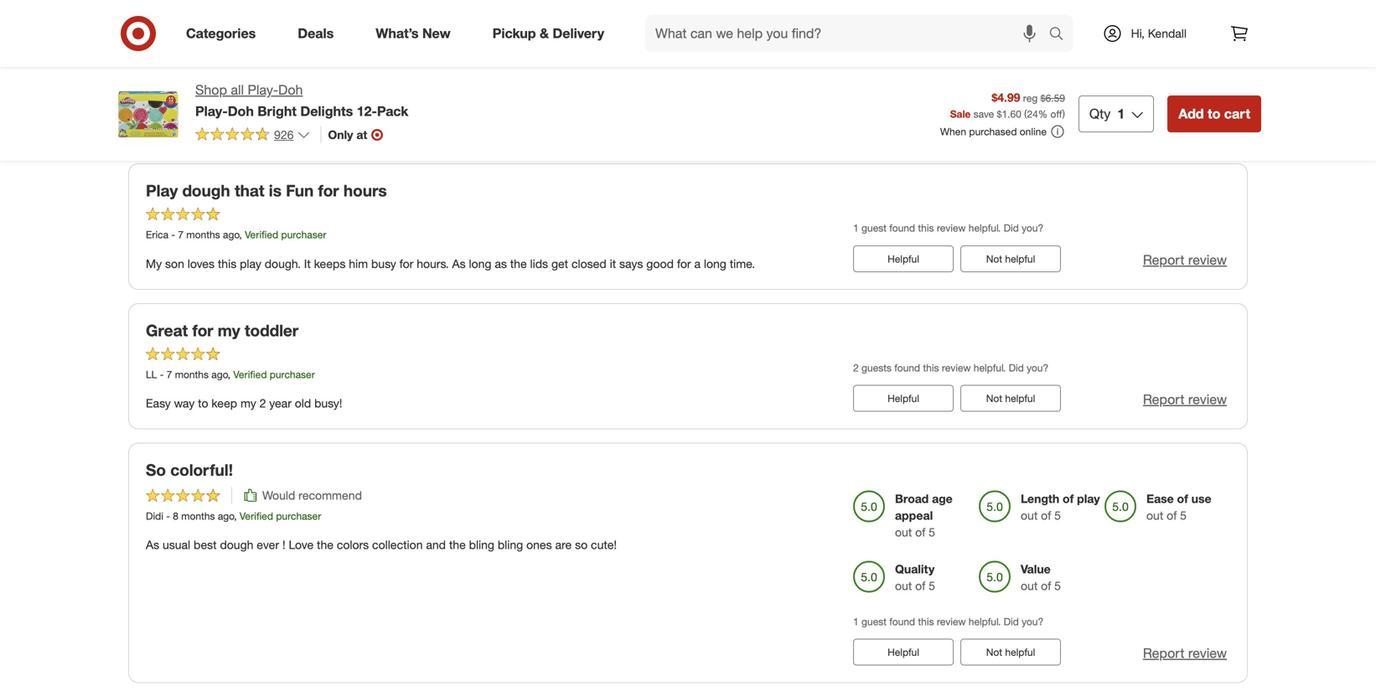 Task type: vqa. For each thing, say whether or not it's contained in the screenshot.
results
no



Task type: describe. For each thing, give the bounding box(es) containing it.
2 for not helpful
[[853, 82, 859, 94]]

of inside i bought this for my 3 year old grand baby that was given play-doh for his birthday and was left outside out of it's container and it dried. it's a wonderful gift however for a 3 year old i make sure i'm supervising my grandkids playtime just in case
[[710, 100, 720, 114]]

doh inside i bought this for my 3 year old grand baby that was given play-doh for his birthday and was left outside out of it's container and it dried. it's a wonderful gift however for a 3 year old i make sure i'm supervising my grandkids playtime just in case
[[474, 100, 496, 114]]

$6.59
[[1041, 92, 1065, 104]]

this for 4th not helpful button from the top
[[918, 615, 934, 628]]

of inside "quality out of 5"
[[915, 579, 925, 593]]

length
[[1021, 491, 1059, 506]]

value out of 5
[[1021, 562, 1061, 593]]

8
[[173, 510, 178, 522]]

to inside button
[[1208, 106, 1221, 122]]

in
[[703, 116, 712, 131]]

doh up bright
[[278, 82, 303, 98]]

outside
[[648, 100, 687, 114]]

easy
[[146, 396, 171, 411]]

keeps
[[314, 256, 346, 271]]

lids
[[530, 256, 548, 271]]

1 guest found this review helpful. did you? for 3rd not helpful button from the bottom
[[853, 222, 1044, 234]]

1 for 3rd not helpful button from the bottom
[[853, 222, 859, 234]]

play
[[146, 181, 178, 200]]

it inside i bought this for my 3 year old grand baby that was given play-doh for his birthday and was left outside out of it's container and it dried. it's a wonderful gift however for a 3 year old i make sure i'm supervising my grandkids playtime just in case
[[817, 100, 824, 114]]

3 helpful from the top
[[888, 646, 919, 659]]

busy!
[[314, 396, 342, 411]]

months for dough
[[186, 228, 220, 241]]

best
[[194, 538, 217, 552]]

wonderful
[[207, 116, 260, 131]]

- for for
[[160, 368, 164, 381]]

2 horizontal spatial the
[[510, 256, 527, 271]]

purchaser for great for my toddler
[[270, 368, 315, 381]]

pickup & delivery
[[493, 25, 604, 42]]

however
[[283, 116, 327, 131]]

play dough that is fun for hours
[[146, 181, 387, 200]]

case
[[715, 116, 740, 131]]

new
[[422, 25, 451, 42]]

24
[[1027, 108, 1038, 120]]

playtime
[[633, 116, 678, 131]]

him
[[349, 256, 368, 271]]

sale
[[950, 108, 971, 120]]

guests for not helpful
[[862, 82, 892, 94]]

ones
[[526, 538, 552, 552]]

off
[[1051, 108, 1062, 120]]

gift
[[263, 116, 280, 131]]

out inside value out of 5
[[1021, 579, 1038, 593]]

love
[[289, 538, 314, 552]]

recommend
[[298, 488, 362, 503]]

supervising
[[496, 116, 556, 131]]

3 helpful button from the top
[[853, 639, 954, 666]]

grandkids
[[578, 116, 630, 131]]

not for 3rd not helpful button from the bottom
[[986, 252, 1002, 265]]

all
[[231, 82, 244, 98]]

best pens for doodling - 7 months ago , verified purchaser
[[146, 72, 407, 84]]

for right pens
[[194, 72, 206, 84]]

helpful. for helpful button for great for my toddler
[[974, 362, 1006, 374]]

of down the length at the right bottom of the page
[[1041, 508, 1051, 523]]

out inside 'length of play out of 5'
[[1021, 508, 1038, 523]]

found for 3rd not helpful button from the bottom
[[889, 222, 915, 234]]

helpful button for play dough that is fun for hours
[[853, 245, 954, 272]]

play- up bright
[[248, 82, 278, 98]]

this for 3rd not helpful button from the bottom
[[918, 222, 934, 234]]

grand
[[306, 100, 336, 114]]

not helpful for 3rd not helpful button from the bottom
[[986, 252, 1035, 265]]

hi, kendall
[[1131, 26, 1187, 41]]

time.
[[730, 256, 755, 271]]

container
[[742, 100, 791, 114]]

get
[[551, 256, 568, 271]]

helpful. for play dough that is fun for hours's helpful button
[[969, 222, 1001, 234]]

$
[[997, 108, 1002, 120]]

make
[[418, 116, 447, 131]]

purchaser for so colorful!
[[276, 510, 321, 522]]

old for play-doh
[[286, 100, 302, 114]]

erica - 7 months ago , verified purchaser
[[146, 228, 326, 241]]

save
[[974, 108, 994, 120]]

5 inside value out of 5
[[1054, 579, 1061, 593]]

old for great for my toddler
[[295, 396, 311, 411]]

report review button for 4th not helpful button from the top
[[1143, 644, 1227, 663]]

way
[[174, 396, 195, 411]]

out inside i bought this for my 3 year old grand baby that was given play-doh for his birthday and was left outside out of it's container and it dried. it's a wonderful gift however for a 3 year old i make sure i'm supervising my grandkids playtime just in case
[[690, 100, 707, 114]]

not for 4th not helpful button from the top
[[986, 646, 1002, 659]]

shop
[[195, 82, 227, 98]]

purchaser for play dough that is fun for hours
[[281, 228, 326, 241]]

1 vertical spatial old
[[393, 116, 409, 131]]

play inside 'length of play out of 5'
[[1077, 491, 1100, 506]]

1.60
[[1002, 108, 1021, 120]]

collection
[[372, 538, 423, 552]]

my
[[146, 256, 162, 271]]

it
[[304, 256, 311, 271]]

(
[[1024, 108, 1027, 120]]

for right busy
[[399, 256, 413, 271]]

cart
[[1224, 106, 1250, 122]]

verified up baby
[[325, 72, 358, 84]]

colorful!
[[170, 461, 233, 480]]

sure
[[450, 116, 473, 131]]

hours
[[343, 181, 387, 200]]

report for fourth report review button from the bottom of the page
[[1143, 112, 1185, 128]]

helpful button for great for my toddler
[[853, 385, 954, 412]]

months for for
[[175, 368, 209, 381]]

best
[[146, 72, 166, 84]]

%
[[1038, 108, 1048, 120]]

$4.99
[[992, 90, 1020, 105]]

play-doh
[[146, 24, 215, 44]]

is
[[269, 181, 282, 200]]

1 guest found this review helpful. did you? for 4th not helpful button from the top
[[853, 615, 1044, 628]]

ever
[[257, 538, 279, 552]]

dough.
[[265, 256, 301, 271]]

given
[[416, 100, 444, 114]]

$4.99 reg $6.59 sale save $ 1.60 ( 24 % off )
[[950, 90, 1065, 120]]

5 for use
[[1180, 508, 1187, 523]]

926 link
[[195, 126, 310, 146]]

for down baby
[[330, 116, 344, 131]]

when purchased online
[[940, 125, 1047, 138]]

only at
[[328, 127, 367, 142]]

delights
[[300, 103, 353, 119]]

use
[[1191, 491, 1211, 506]]

says
[[619, 256, 643, 271]]

it's
[[179, 116, 194, 131]]

helpful for 3rd not helpful button from the bottom
[[1005, 252, 1035, 265]]

year for play-doh
[[261, 100, 283, 114]]

1 vertical spatial to
[[198, 396, 208, 411]]

i'm
[[476, 116, 492, 131]]

what's new
[[376, 25, 451, 42]]

at
[[356, 127, 367, 142]]

birthday
[[534, 100, 578, 114]]

report for report review button associated with 3rd not helpful button from the bottom
[[1143, 252, 1185, 268]]

months for colorful!
[[181, 510, 215, 522]]

so
[[575, 538, 588, 552]]

7 for for
[[167, 368, 172, 381]]

pack
[[377, 103, 408, 119]]

verified for so colorful!
[[240, 510, 273, 522]]

1 was from the left
[[392, 100, 413, 114]]

2 guests found this review helpful. did you? for helpful
[[853, 362, 1049, 374]]

2 guests found this review helpful. did you? for not helpful
[[853, 82, 1049, 94]]

so
[[146, 461, 166, 480]]

play- down shop
[[195, 103, 228, 119]]

5 for play
[[1054, 508, 1061, 523]]

bright
[[258, 103, 297, 119]]

ll - 7 months ago , verified purchaser
[[146, 368, 315, 381]]

2 not helpful button from the top
[[960, 245, 1061, 272]]

4 not helpful button from the top
[[960, 639, 1061, 666]]

did for 3rd not helpful button from the bottom
[[1004, 222, 1019, 234]]

my down birthday
[[559, 116, 575, 131]]

ago up grand at left
[[303, 72, 319, 84]]

2 vertical spatial 2
[[259, 396, 266, 411]]

ago for colorful!
[[218, 510, 234, 522]]

not helpful for third not helpful button from the top of the page
[[986, 392, 1035, 405]]

search
[[1041, 27, 1082, 43]]

0 vertical spatial dough
[[182, 181, 230, 200]]

, for so colorful!
[[234, 510, 237, 522]]

out inside "quality out of 5"
[[895, 579, 912, 593]]



Task type: locate. For each thing, give the bounding box(es) containing it.
1 horizontal spatial i
[[412, 116, 415, 131]]

1 horizontal spatial as
[[452, 256, 466, 271]]

for right fun
[[318, 181, 339, 200]]

and right collection
[[426, 538, 446, 552]]

play right the length at the right bottom of the page
[[1077, 491, 1100, 506]]

purchaser up it
[[281, 228, 326, 241]]

out down the length at the right bottom of the page
[[1021, 508, 1038, 523]]

son
[[165, 256, 184, 271]]

what's new link
[[361, 15, 472, 52]]

1 horizontal spatial to
[[1208, 106, 1221, 122]]

1 long from the left
[[469, 256, 492, 271]]

verified for play dough that is fun for hours
[[245, 228, 278, 241]]

my down the all
[[232, 100, 248, 114]]

4 report review button from the top
[[1143, 644, 1227, 663]]

1 vertical spatial it
[[610, 256, 616, 271]]

dough right "play"
[[182, 181, 230, 200]]

found for third not helpful button from the top of the page
[[894, 362, 920, 374]]

the right collection
[[449, 538, 466, 552]]

2 vertical spatial 1
[[853, 615, 859, 628]]

1 vertical spatial dough
[[220, 538, 253, 552]]

1 vertical spatial as
[[146, 538, 159, 552]]

1 report review button from the top
[[1143, 111, 1227, 130]]

guest for 3rd not helpful button from the bottom
[[862, 222, 887, 234]]

7 right ll
[[167, 368, 172, 381]]

what's
[[376, 25, 419, 42]]

that inside i bought this for my 3 year old grand baby that was given play-doh for his birthday and was left outside out of it's container and it dried. it's a wonderful gift however for a 3 year old i make sure i'm supervising my grandkids playtime just in case
[[368, 100, 389, 114]]

the right love
[[317, 538, 334, 552]]

purchaser
[[361, 72, 407, 84], [281, 228, 326, 241], [270, 368, 315, 381], [276, 510, 321, 522]]

1 vertical spatial 1 guest found this review helpful. did you?
[[853, 615, 1044, 628]]

doh up i'm
[[474, 100, 496, 114]]

did for third not helpful button from the top of the page
[[1009, 362, 1024, 374]]

0 vertical spatial guest
[[862, 222, 887, 234]]

, for great for my toddler
[[228, 368, 230, 381]]

i left the make
[[412, 116, 415, 131]]

1 vertical spatial 7
[[178, 228, 184, 241]]

helpful
[[1005, 113, 1035, 125], [1005, 252, 1035, 265], [1005, 392, 1035, 405], [1005, 646, 1035, 659]]

pickup & delivery link
[[478, 15, 625, 52]]

3 not from the top
[[986, 392, 1002, 405]]

that right baby
[[368, 100, 389, 114]]

0 vertical spatial 2 guests found this review helpful. did you?
[[853, 82, 1049, 94]]

ago for for
[[211, 368, 228, 381]]

months
[[267, 72, 300, 84], [186, 228, 220, 241], [175, 368, 209, 381], [181, 510, 215, 522]]

helpful.
[[974, 82, 1006, 94], [969, 222, 1001, 234], [974, 362, 1006, 374], [969, 615, 1001, 628]]

2 bling from the left
[[498, 538, 523, 552]]

4 not helpful from the top
[[986, 646, 1035, 659]]

1 vertical spatial helpful
[[888, 392, 919, 405]]

3 report from the top
[[1143, 392, 1185, 408]]

broad age appeal out of 5
[[895, 491, 953, 540]]

didi - 8 months ago , verified purchaser
[[146, 510, 321, 522]]

5 inside broad age appeal out of 5
[[929, 525, 935, 540]]

1 horizontal spatial a
[[348, 116, 354, 131]]

0 vertical spatial guests
[[862, 82, 892, 94]]

0 horizontal spatial to
[[198, 396, 208, 411]]

report review for report review button associated with 3rd not helpful button from the bottom
[[1143, 252, 1227, 268]]

year
[[261, 100, 283, 114], [367, 116, 389, 131], [269, 396, 292, 411]]

2 vertical spatial year
[[269, 396, 292, 411]]

you? for 4th not helpful button from the top
[[1022, 615, 1044, 628]]

qty 1
[[1089, 106, 1125, 122]]

of inside value out of 5
[[1041, 579, 1051, 593]]

months up the loves
[[186, 228, 220, 241]]

5 inside "quality out of 5"
[[929, 579, 935, 593]]

of right the length at the right bottom of the page
[[1063, 491, 1074, 506]]

0 vertical spatial helpful
[[888, 252, 919, 265]]

guest
[[862, 222, 887, 234], [862, 615, 887, 628]]

0 vertical spatial old
[[286, 100, 302, 114]]

0 horizontal spatial play
[[240, 256, 261, 271]]

1 vertical spatial guest
[[862, 615, 887, 628]]

as
[[495, 256, 507, 271]]

4 not from the top
[[986, 646, 1002, 659]]

it's
[[723, 100, 739, 114]]

long left as
[[469, 256, 492, 271]]

out
[[690, 100, 707, 114], [1021, 508, 1038, 523], [1147, 508, 1163, 523], [895, 525, 912, 540], [895, 579, 912, 593], [1021, 579, 1038, 593]]

2 horizontal spatial a
[[694, 256, 701, 271]]

0 horizontal spatial it
[[610, 256, 616, 271]]

1 horizontal spatial was
[[604, 100, 625, 114]]

1 1 guest found this review helpful. did you? from the top
[[853, 222, 1044, 234]]

you? for 3rd not helpful button from the bottom
[[1022, 222, 1044, 234]]

0 horizontal spatial i
[[146, 100, 149, 114]]

2 report review from the top
[[1143, 252, 1227, 268]]

dough down "didi - 8 months ago , verified purchaser"
[[220, 538, 253, 552]]

helpful for great for my toddler
[[888, 392, 919, 405]]

ago right 8
[[218, 510, 234, 522]]

1 report review from the top
[[1143, 112, 1227, 128]]

ll
[[146, 368, 157, 381]]

this for fourth report review button from the bottom of the page
[[923, 82, 939, 94]]

out down the ease
[[1147, 508, 1163, 523]]

of
[[710, 100, 720, 114], [1063, 491, 1074, 506], [1177, 491, 1188, 506], [1041, 508, 1051, 523], [1167, 508, 1177, 523], [915, 525, 925, 540], [915, 579, 925, 593], [1041, 579, 1051, 593]]

5 inside 'length of play out of 5'
[[1054, 508, 1061, 523]]

of down value
[[1041, 579, 1051, 593]]

it left says
[[610, 256, 616, 271]]

2 vertical spatial old
[[295, 396, 311, 411]]

1 horizontal spatial 3
[[357, 116, 364, 131]]

old
[[286, 100, 302, 114], [393, 116, 409, 131], [295, 396, 311, 411]]

purchaser up pack
[[361, 72, 407, 84]]

it right container
[[817, 100, 824, 114]]

i up dried.
[[146, 100, 149, 114]]

you? for third not helpful button from the top of the page
[[1027, 362, 1049, 374]]

0 vertical spatial helpful button
[[853, 245, 954, 272]]

0 vertical spatial as
[[452, 256, 466, 271]]

just
[[681, 116, 700, 131]]

, for play dough that is fun for hours
[[239, 228, 242, 241]]

3 down baby
[[357, 116, 364, 131]]

doh up pens
[[184, 24, 215, 44]]

to right add
[[1208, 106, 1221, 122]]

hi,
[[1131, 26, 1145, 41]]

usual
[[163, 538, 190, 552]]

of down quality
[[915, 579, 925, 593]]

926
[[274, 127, 294, 142]]

report review for report review button corresponding to 4th not helpful button from the top
[[1143, 645, 1227, 662]]

&
[[540, 25, 549, 42]]

1 for 4th not helpful button from the top
[[853, 615, 859, 628]]

0 horizontal spatial long
[[469, 256, 492, 271]]

0 horizontal spatial was
[[392, 100, 413, 114]]

add
[[1179, 106, 1204, 122]]

4 helpful from the top
[[1005, 646, 1035, 659]]

report for report review button corresponding to 4th not helpful button from the top
[[1143, 645, 1185, 662]]

ago for dough
[[223, 228, 239, 241]]

and right container
[[794, 100, 814, 114]]

helpful for play dough that is fun for hours
[[888, 252, 919, 265]]

0 vertical spatial it
[[817, 100, 824, 114]]

for right great at the top left
[[192, 321, 213, 340]]

1 helpful from the top
[[888, 252, 919, 265]]

2 2 guests found this review helpful. did you? from the top
[[853, 362, 1049, 374]]

0 horizontal spatial a
[[198, 116, 204, 131]]

5 inside the ease of use out of 5
[[1180, 508, 1187, 523]]

helpful button
[[853, 245, 954, 272], [853, 385, 954, 412], [853, 639, 954, 666]]

0 vertical spatial i
[[146, 100, 149, 114]]

helpful for 4th not helpful button from the top
[[1005, 646, 1035, 659]]

that left is
[[235, 181, 264, 200]]

1 horizontal spatial that
[[368, 100, 389, 114]]

out inside the ease of use out of 5
[[1147, 508, 1163, 523]]

not
[[986, 113, 1002, 125], [986, 252, 1002, 265], [986, 392, 1002, 405], [986, 646, 1002, 659]]

of left it's
[[710, 100, 720, 114]]

1 vertical spatial that
[[235, 181, 264, 200]]

0 vertical spatial to
[[1208, 106, 1221, 122]]

1 not from the top
[[986, 113, 1002, 125]]

1 guest from the top
[[862, 222, 887, 234]]

did for 4th not helpful button from the top
[[1004, 615, 1019, 628]]

1 horizontal spatial bling
[[498, 538, 523, 552]]

helpful for third not helpful button from the top of the page
[[1005, 392, 1035, 405]]

helpful. for 3rd helpful button from the top of the page
[[969, 615, 1001, 628]]

of inside broad age appeal out of 5
[[915, 525, 925, 540]]

old up however on the top left of the page
[[286, 100, 302, 114]]

ago down play dough that is fun for hours
[[223, 228, 239, 241]]

colors
[[337, 538, 369, 552]]

1 helpful button from the top
[[853, 245, 954, 272]]

pens
[[169, 72, 192, 84]]

2 guest from the top
[[862, 615, 887, 628]]

my left toddler
[[218, 321, 240, 340]]

value
[[1021, 562, 1051, 576]]

2 helpful from the top
[[888, 392, 919, 405]]

out down appeal
[[895, 525, 912, 540]]

1 not helpful button from the top
[[960, 105, 1061, 132]]

2 long from the left
[[704, 256, 726, 271]]

0 vertical spatial 1 guest found this review helpful. did you?
[[853, 222, 1044, 234]]

1 guest found this review helpful. did you?
[[853, 222, 1044, 234], [853, 615, 1044, 628]]

1 vertical spatial helpful button
[[853, 385, 954, 412]]

7 for dough
[[178, 228, 184, 241]]

not for first not helpful button from the top of the page
[[986, 113, 1002, 125]]

for down shop
[[215, 100, 229, 114]]

- for dough
[[171, 228, 175, 241]]

4 report from the top
[[1143, 645, 1185, 662]]

play- inside i bought this for my 3 year old grand baby that was given play-doh for his birthday and was left outside out of it's container and it dried. it's a wonderful gift however for a 3 year old i make sure i'm supervising my grandkids playtime just in case
[[447, 100, 474, 114]]

1 horizontal spatial 7
[[178, 228, 184, 241]]

0 vertical spatial play
[[240, 256, 261, 271]]

months up bright
[[267, 72, 300, 84]]

1 vertical spatial play
[[1077, 491, 1100, 506]]

out up just
[[690, 100, 707, 114]]

- right erica
[[171, 228, 175, 241]]

ease
[[1147, 491, 1174, 506]]

a right good
[[694, 256, 701, 271]]

purchaser up "busy!"
[[270, 368, 315, 381]]

play-
[[146, 24, 184, 44], [248, 82, 278, 98], [447, 100, 474, 114], [195, 103, 228, 119]]

not helpful for first not helpful button from the top of the page
[[986, 113, 1035, 125]]

1 bling from the left
[[469, 538, 494, 552]]

play- up the sure
[[447, 100, 474, 114]]

for right good
[[677, 256, 691, 271]]

1
[[1117, 106, 1125, 122], [853, 222, 859, 234], [853, 615, 859, 628]]

2 for helpful
[[853, 362, 859, 374]]

not helpful
[[986, 113, 1035, 125], [986, 252, 1035, 265], [986, 392, 1035, 405], [986, 646, 1035, 659]]

this
[[923, 82, 939, 94], [193, 100, 211, 114], [918, 222, 934, 234], [218, 256, 237, 271], [923, 362, 939, 374], [918, 615, 934, 628]]

3 report review from the top
[[1143, 392, 1227, 408]]

1 not helpful from the top
[[986, 113, 1035, 125]]

1 horizontal spatial play
[[1077, 491, 1100, 506]]

as left 'usual'
[[146, 538, 159, 552]]

2 vertical spatial 7
[[167, 368, 172, 381]]

2 vertical spatial helpful button
[[853, 639, 954, 666]]

1 horizontal spatial the
[[449, 538, 466, 552]]

1 vertical spatial 2 guests found this review helpful. did you?
[[853, 362, 1049, 374]]

quality out of 5
[[895, 562, 935, 593]]

to right way
[[198, 396, 208, 411]]

2 was from the left
[[604, 100, 625, 114]]

0 vertical spatial that
[[368, 100, 389, 114]]

i
[[146, 100, 149, 114], [412, 116, 415, 131]]

ago up 'keep'
[[211, 368, 228, 381]]

was up grandkids
[[604, 100, 625, 114]]

3 helpful from the top
[[1005, 392, 1035, 405]]

great
[[146, 321, 188, 340]]

verified up dough. on the left top of page
[[245, 228, 278, 241]]

- left 8
[[166, 510, 170, 522]]

2 1 guest found this review helpful. did you? from the top
[[853, 615, 1044, 628]]

1 vertical spatial 1
[[853, 222, 859, 234]]

1 horizontal spatial it
[[817, 100, 824, 114]]

0 vertical spatial year
[[261, 100, 283, 114]]

1 helpful from the top
[[1005, 113, 1035, 125]]

and
[[581, 100, 601, 114], [794, 100, 814, 114], [426, 538, 446, 552]]

a right it's
[[198, 116, 204, 131]]

play- up best
[[146, 24, 184, 44]]

would
[[262, 488, 295, 503]]

2 not helpful from the top
[[986, 252, 1035, 265]]

play left dough. on the left top of page
[[240, 256, 261, 271]]

0 vertical spatial 1
[[1117, 106, 1125, 122]]

dried.
[[146, 116, 176, 131]]

kendall
[[1148, 26, 1187, 41]]

my right 'keep'
[[240, 396, 256, 411]]

pickup
[[493, 25, 536, 42]]

and up grandkids
[[581, 100, 601, 114]]

What can we help you find? suggestions appear below search field
[[645, 15, 1053, 52]]

0 horizontal spatial 3
[[251, 100, 257, 114]]

0 vertical spatial 7
[[258, 72, 264, 84]]

- right the all
[[251, 72, 255, 84]]

this for third not helpful button from the top of the page
[[923, 362, 939, 374]]

as right hours.
[[452, 256, 466, 271]]

out down quality
[[895, 579, 912, 593]]

to
[[1208, 106, 1221, 122], [198, 396, 208, 411]]

1 vertical spatial 3
[[357, 116, 364, 131]]

was left given
[[392, 100, 413, 114]]

helpful for first not helpful button from the top of the page
[[1005, 113, 1035, 125]]

2 report review button from the top
[[1143, 250, 1227, 270]]

fun
[[286, 181, 314, 200]]

baby
[[339, 100, 365, 114]]

months up way
[[175, 368, 209, 381]]

helpful. for first not helpful button from the top of the page
[[974, 82, 1006, 94]]

3 report review button from the top
[[1143, 390, 1227, 409]]

0 horizontal spatial as
[[146, 538, 159, 552]]

2 report from the top
[[1143, 252, 1185, 268]]

qty
[[1089, 106, 1111, 122]]

not helpful for 4th not helpful button from the top
[[986, 646, 1035, 659]]

2 helpful from the top
[[1005, 252, 1035, 265]]

verified down would
[[240, 510, 273, 522]]

1 2 guests found this review helpful. did you? from the top
[[853, 82, 1049, 94]]

found for 4th not helpful button from the top
[[889, 615, 915, 628]]

0 horizontal spatial bling
[[469, 538, 494, 552]]

out inside broad age appeal out of 5
[[895, 525, 912, 540]]

2 horizontal spatial 7
[[258, 72, 264, 84]]

guests for helpful
[[862, 362, 892, 374]]

long left time.
[[704, 256, 726, 271]]

5 for appeal
[[929, 525, 935, 540]]

0 vertical spatial 3
[[251, 100, 257, 114]]

shop all play-doh play-doh bright delights 12-pack
[[195, 82, 408, 119]]

keep
[[212, 396, 237, 411]]

2 helpful button from the top
[[853, 385, 954, 412]]

1 horizontal spatial long
[[704, 256, 726, 271]]

not helpful button
[[960, 105, 1061, 132], [960, 245, 1061, 272], [960, 385, 1061, 412], [960, 639, 1061, 666]]

2
[[853, 82, 859, 94], [853, 362, 859, 374], [259, 396, 266, 411]]

)
[[1062, 108, 1065, 120]]

closed
[[572, 256, 607, 271]]

add to cart button
[[1168, 96, 1261, 132]]

year for great for my toddler
[[269, 396, 292, 411]]

2 horizontal spatial and
[[794, 100, 814, 114]]

that
[[368, 100, 389, 114], [235, 181, 264, 200]]

of down the ease
[[1167, 508, 1177, 523]]

0 vertical spatial 2
[[853, 82, 859, 94]]

2 not from the top
[[986, 252, 1002, 265]]

report for report review button related to third not helpful button from the top of the page
[[1143, 392, 1185, 408]]

for left his
[[499, 100, 513, 114]]

of left use
[[1177, 491, 1188, 506]]

guest for 4th not helpful button from the top
[[862, 615, 887, 628]]

search button
[[1041, 15, 1082, 55]]

report review for report review button related to third not helpful button from the top of the page
[[1143, 392, 1227, 408]]

1 vertical spatial year
[[367, 116, 389, 131]]

this inside i bought this for my 3 year old grand baby that was given play-doh for his birthday and was left outside out of it's container and it dried. it's a wonderful gift however for a 3 year old i make sure i'm supervising my grandkids playtime just in case
[[193, 100, 211, 114]]

1 horizontal spatial and
[[581, 100, 601, 114]]

1 vertical spatial i
[[412, 116, 415, 131]]

- right ll
[[160, 368, 164, 381]]

0 horizontal spatial that
[[235, 181, 264, 200]]

a left the at
[[348, 116, 354, 131]]

toddler
[[245, 321, 299, 340]]

- for colorful!
[[166, 510, 170, 522]]

doh down the all
[[228, 103, 254, 119]]

didi
[[146, 510, 163, 522]]

old left "busy!"
[[295, 396, 311, 411]]

found
[[894, 82, 920, 94], [889, 222, 915, 234], [894, 362, 920, 374], [889, 615, 915, 628]]

purchaser down would recommend
[[276, 510, 321, 522]]

it
[[817, 100, 824, 114], [610, 256, 616, 271]]

report review button
[[1143, 111, 1227, 130], [1143, 250, 1227, 270], [1143, 390, 1227, 409], [1143, 644, 1227, 663]]

0 horizontal spatial the
[[317, 538, 334, 552]]

left
[[628, 100, 644, 114]]

1 report from the top
[[1143, 112, 1185, 128]]

categories
[[186, 25, 256, 42]]

3 not helpful from the top
[[986, 392, 1035, 405]]

a
[[198, 116, 204, 131], [348, 116, 354, 131], [694, 256, 701, 271]]

verified up easy way to keep my 2 year old busy! on the left bottom
[[233, 368, 267, 381]]

not for third not helpful button from the top of the page
[[986, 392, 1002, 405]]

7 right erica
[[178, 228, 184, 241]]

1 vertical spatial guests
[[862, 362, 892, 374]]

report review button for third not helpful button from the top of the page
[[1143, 390, 1227, 409]]

so colorful!
[[146, 461, 233, 480]]

out down value
[[1021, 579, 1038, 593]]

0 horizontal spatial 7
[[167, 368, 172, 381]]

7 right the all
[[258, 72, 264, 84]]

of down appeal
[[915, 525, 925, 540]]

hours.
[[417, 256, 449, 271]]

3 not helpful button from the top
[[960, 385, 1061, 412]]

you?
[[1027, 82, 1049, 94], [1022, 222, 1044, 234], [1027, 362, 1049, 374], [1022, 615, 1044, 628]]

2 vertical spatial helpful
[[888, 646, 919, 659]]

0 horizontal spatial and
[[426, 538, 446, 552]]

verified for great for my toddler
[[233, 368, 267, 381]]

3 left bright
[[251, 100, 257, 114]]

report review button for 3rd not helpful button from the bottom
[[1143, 250, 1227, 270]]

2 guests from the top
[[862, 362, 892, 374]]

online
[[1020, 125, 1047, 138]]

4 report review from the top
[[1143, 645, 1227, 662]]

helpful
[[888, 252, 919, 265], [888, 392, 919, 405], [888, 646, 919, 659]]

image of play-doh bright delights 12-pack image
[[115, 80, 182, 148]]

1 vertical spatial 2
[[853, 362, 859, 374]]

the right as
[[510, 256, 527, 271]]

months right 8
[[181, 510, 215, 522]]

are
[[555, 538, 572, 552]]

report review for fourth report review button from the bottom of the page
[[1143, 112, 1227, 128]]

1 guests from the top
[[862, 82, 892, 94]]

old left the make
[[393, 116, 409, 131]]



